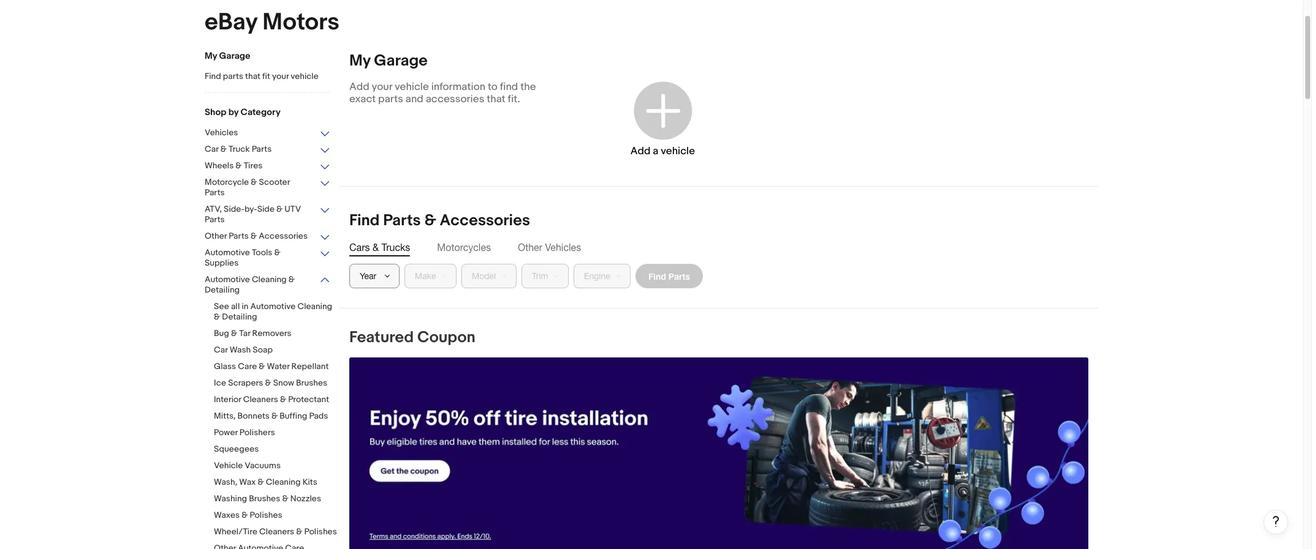 Task type: locate. For each thing, give the bounding box(es) containing it.
motors
[[263, 8, 339, 37]]

detailing inside "automotive cleaning & detailing"
[[205, 285, 240, 295]]

cleaners down waxes & polishes link
[[259, 527, 294, 538]]

0 horizontal spatial polishes
[[250, 511, 282, 521]]

1 horizontal spatial your
[[372, 81, 392, 93]]

0 vertical spatial cleaning
[[252, 275, 287, 285]]

repellant
[[292, 362, 329, 372]]

&
[[220, 144, 227, 154], [236, 161, 242, 171], [251, 177, 257, 188], [276, 204, 283, 215], [424, 211, 436, 230], [251, 231, 257, 242], [373, 242, 379, 253], [274, 248, 281, 258], [289, 275, 295, 285], [214, 312, 220, 322], [231, 329, 237, 339], [259, 362, 265, 372], [265, 378, 271, 389], [280, 395, 286, 405], [272, 411, 278, 422], [258, 478, 264, 488], [282, 494, 288, 505], [242, 511, 248, 521], [296, 527, 302, 538]]

1 vertical spatial that
[[487, 93, 506, 105]]

0 horizontal spatial vehicle
[[291, 71, 319, 82]]

fit.
[[508, 93, 520, 105]]

0 vertical spatial polishes
[[250, 511, 282, 521]]

waxes
[[214, 511, 240, 521]]

vehicle inside "find parts that fit your vehicle" link
[[291, 71, 319, 82]]

scooter
[[259, 177, 290, 188]]

squeegees link
[[214, 444, 340, 456]]

power
[[214, 428, 238, 438]]

1 vertical spatial add
[[631, 145, 651, 157]]

my up exact
[[349, 51, 371, 70]]

0 horizontal spatial other
[[205, 231, 227, 242]]

garage up find parts that fit your vehicle
[[219, 50, 250, 62]]

1 vertical spatial detailing
[[222, 312, 257, 322]]

car
[[205, 144, 219, 154], [214, 345, 228, 356]]

garage up and
[[374, 51, 428, 70]]

your right the fit on the left top of the page
[[272, 71, 289, 82]]

1 vertical spatial other
[[518, 242, 543, 253]]

1 vertical spatial find
[[349, 211, 380, 230]]

accessories down atv, side-by-side & utv parts dropdown button
[[259, 231, 308, 242]]

squeegees
[[214, 444, 259, 455]]

vehicle right the fit on the left top of the page
[[291, 71, 319, 82]]

other
[[205, 231, 227, 242], [518, 242, 543, 253]]

1 vertical spatial cleaners
[[259, 527, 294, 538]]

utv
[[285, 204, 301, 215]]

vehicle for add your vehicle information to find the exact parts and accessories that fit.
[[395, 81, 429, 93]]

trucks
[[382, 242, 410, 253]]

1 vertical spatial accessories
[[259, 231, 308, 242]]

0 vertical spatial find
[[205, 71, 221, 82]]

wax
[[239, 478, 256, 488]]

cars & trucks
[[349, 242, 410, 253]]

my garage up exact
[[349, 51, 428, 70]]

bug & tar removers link
[[214, 329, 340, 340]]

1 vertical spatial car
[[214, 345, 228, 356]]

1 horizontal spatial parts
[[378, 93, 403, 105]]

removers
[[252, 329, 292, 339]]

washing brushes & nozzles link
[[214, 494, 340, 506]]

bonnets
[[238, 411, 270, 422]]

kits
[[303, 478, 317, 488]]

snow
[[273, 378, 294, 389]]

2 vertical spatial cleaning
[[266, 478, 301, 488]]

1 horizontal spatial vehicle
[[395, 81, 429, 93]]

find parts that fit your vehicle
[[205, 71, 319, 82]]

that
[[245, 71, 261, 82], [487, 93, 506, 105]]

1 horizontal spatial add
[[631, 145, 651, 157]]

vehicle
[[214, 461, 243, 471]]

that left fit.
[[487, 93, 506, 105]]

parts left the fit on the left top of the page
[[223, 71, 243, 82]]

1 vertical spatial vehicles
[[545, 242, 581, 253]]

brushes down wash, wax & cleaning kits link
[[249, 494, 280, 505]]

cleaners up bonnets
[[243, 395, 278, 405]]

vehicle right a
[[661, 145, 695, 157]]

0 horizontal spatial add
[[349, 81, 369, 93]]

pads
[[309, 411, 328, 422]]

detailing up see
[[205, 285, 240, 295]]

1 horizontal spatial that
[[487, 93, 506, 105]]

accessories
[[426, 93, 484, 105]]

0 vertical spatial accessories
[[440, 211, 530, 230]]

0 horizontal spatial accessories
[[259, 231, 308, 242]]

tools
[[252, 248, 272, 258]]

buffing
[[280, 411, 307, 422]]

automotive down automotive cleaning & detailing dropdown button
[[250, 302, 296, 312]]

parts
[[252, 144, 272, 154], [205, 188, 225, 198], [383, 211, 421, 230], [205, 215, 225, 225], [229, 231, 249, 242], [669, 271, 690, 282]]

accessories up motorcycles
[[440, 211, 530, 230]]

automotive
[[205, 248, 250, 258], [205, 275, 250, 285], [250, 302, 296, 312]]

1 horizontal spatial brushes
[[296, 378, 327, 389]]

car inside see all in automotive cleaning & detailing bug & tar removers car wash soap glass care & water repellant ice scrapers & snow brushes interior cleaners & protectant mitts, bonnets & buffing pads power polishers squeegees vehicle vacuums wash, wax & cleaning kits washing brushes & nozzles waxes & polishes wheel/tire cleaners & polishes
[[214, 345, 228, 356]]

0 vertical spatial other
[[205, 231, 227, 242]]

my garage
[[205, 50, 250, 62], [349, 51, 428, 70]]

other parts & accessories button
[[205, 231, 330, 243]]

my down ebay
[[205, 50, 217, 62]]

tab list containing cars & trucks
[[349, 241, 1089, 254]]

2 horizontal spatial find
[[649, 271, 666, 282]]

enjoy 50% off tire installation image
[[349, 358, 1089, 550]]

power polishers link
[[214, 428, 340, 440]]

by
[[228, 107, 239, 118]]

1 horizontal spatial garage
[[374, 51, 428, 70]]

brushes
[[296, 378, 327, 389], [249, 494, 280, 505]]

0 horizontal spatial parts
[[223, 71, 243, 82]]

add inside add your vehicle information to find the exact parts and accessories that fit.
[[349, 81, 369, 93]]

polishes down washing brushes & nozzles link
[[250, 511, 282, 521]]

protectant
[[288, 395, 329, 405]]

see all in automotive cleaning & detailing bug & tar removers car wash soap glass care & water repellant ice scrapers & snow brushes interior cleaners & protectant mitts, bonnets & buffing pads power polishers squeegees vehicle vacuums wash, wax & cleaning kits washing brushes & nozzles waxes & polishes wheel/tire cleaners & polishes
[[214, 302, 337, 538]]

your left and
[[372, 81, 392, 93]]

1 horizontal spatial my garage
[[349, 51, 428, 70]]

detailing up the tar
[[222, 312, 257, 322]]

0 vertical spatial car
[[205, 144, 219, 154]]

0 horizontal spatial find
[[205, 71, 221, 82]]

garage
[[219, 50, 250, 62], [374, 51, 428, 70]]

none text field inside "main content"
[[349, 358, 1089, 550]]

add for add your vehicle information to find the exact parts and accessories that fit.
[[349, 81, 369, 93]]

waxes & polishes link
[[214, 511, 340, 522]]

that left the fit on the left top of the page
[[245, 71, 261, 82]]

cleaning up bug & tar removers link
[[298, 302, 332, 312]]

main content
[[340, 51, 1289, 550]]

car inside vehicles car & truck parts wheels & tires motorcycle & scooter parts atv, side-by-side & utv parts other parts & accessories automotive tools & supplies
[[205, 144, 219, 154]]

wash, wax & cleaning kits link
[[214, 478, 340, 489]]

0 vertical spatial add
[[349, 81, 369, 93]]

category
[[241, 107, 281, 118]]

car & truck parts button
[[205, 144, 330, 156]]

your
[[272, 71, 289, 82], [372, 81, 392, 93]]

ice scrapers & snow brushes link
[[214, 378, 340, 390]]

bug
[[214, 329, 229, 339]]

soap
[[253, 345, 273, 356]]

0 vertical spatial vehicles
[[205, 128, 238, 138]]

accessories inside vehicles car & truck parts wheels & tires motorcycle & scooter parts atv, side-by-side & utv parts other parts & accessories automotive tools & supplies
[[259, 231, 308, 242]]

vehicle inside add a vehicle button
[[661, 145, 695, 157]]

cleaning inside "automotive cleaning & detailing"
[[252, 275, 287, 285]]

2 vertical spatial automotive
[[250, 302, 296, 312]]

parts left and
[[378, 93, 403, 105]]

in
[[242, 302, 249, 312]]

vehicles button
[[205, 128, 330, 139]]

ebay
[[205, 8, 257, 37]]

brushes down repellant
[[296, 378, 327, 389]]

vehicle
[[291, 71, 319, 82], [395, 81, 429, 93], [661, 145, 695, 157]]

add a vehicle button
[[587, 64, 739, 174]]

my garage down ebay
[[205, 50, 250, 62]]

add left a
[[631, 145, 651, 157]]

1 vertical spatial brushes
[[249, 494, 280, 505]]

automotive left tools
[[205, 248, 250, 258]]

washing
[[214, 494, 247, 505]]

0 horizontal spatial that
[[245, 71, 261, 82]]

side
[[257, 204, 275, 215]]

find inside button
[[649, 271, 666, 282]]

wheel/tire
[[214, 527, 257, 538]]

None text field
[[349, 358, 1089, 550]]

2 vertical spatial find
[[649, 271, 666, 282]]

car up wheels
[[205, 144, 219, 154]]

polishes down "nozzles"
[[304, 527, 337, 538]]

0 vertical spatial detailing
[[205, 285, 240, 295]]

parts
[[223, 71, 243, 82], [378, 93, 403, 105]]

motorcycle
[[205, 177, 249, 188]]

1 vertical spatial cleaning
[[298, 302, 332, 312]]

help, opens dialogs image
[[1270, 516, 1282, 528]]

1 vertical spatial polishes
[[304, 527, 337, 538]]

accessories
[[440, 211, 530, 230], [259, 231, 308, 242]]

add left and
[[349, 81, 369, 93]]

0 horizontal spatial vehicles
[[205, 128, 238, 138]]

1 vertical spatial automotive
[[205, 275, 250, 285]]

add for add a vehicle
[[631, 145, 651, 157]]

cleaners
[[243, 395, 278, 405], [259, 527, 294, 538]]

find for find parts that fit your vehicle
[[205, 71, 221, 82]]

1 horizontal spatial other
[[518, 242, 543, 253]]

automotive down supplies
[[205, 275, 250, 285]]

0 horizontal spatial garage
[[219, 50, 250, 62]]

cleaning down automotive tools & supplies dropdown button
[[252, 275, 287, 285]]

automotive inside vehicles car & truck parts wheels & tires motorcycle & scooter parts atv, side-by-side & utv parts other parts & accessories automotive tools & supplies
[[205, 248, 250, 258]]

add inside add a vehicle button
[[631, 145, 651, 157]]

my
[[205, 50, 217, 62], [349, 51, 371, 70]]

add
[[349, 81, 369, 93], [631, 145, 651, 157]]

detailing inside see all in automotive cleaning & detailing bug & tar removers car wash soap glass care & water repellant ice scrapers & snow brushes interior cleaners & protectant mitts, bonnets & buffing pads power polishers squeegees vehicle vacuums wash, wax & cleaning kits washing brushes & nozzles waxes & polishes wheel/tire cleaners & polishes
[[222, 312, 257, 322]]

0 vertical spatial automotive
[[205, 248, 250, 258]]

car down bug
[[214, 345, 228, 356]]

cleaning down vehicle vacuums link
[[266, 478, 301, 488]]

car wash soap link
[[214, 345, 340, 357]]

automotive tools & supplies button
[[205, 248, 330, 270]]

truck
[[229, 144, 250, 154]]

0 horizontal spatial your
[[272, 71, 289, 82]]

2 horizontal spatial vehicle
[[661, 145, 695, 157]]

polishers
[[240, 428, 275, 438]]

glass
[[214, 362, 236, 372]]

see all in automotive cleaning & detailing link
[[214, 302, 340, 324]]

1 horizontal spatial find
[[349, 211, 380, 230]]

vehicle left "information"
[[395, 81, 429, 93]]

1 vertical spatial parts
[[378, 93, 403, 105]]

1 horizontal spatial vehicles
[[545, 242, 581, 253]]

1 horizontal spatial accessories
[[440, 211, 530, 230]]

tab list
[[349, 241, 1089, 254]]

vehicle inside add your vehicle information to find the exact parts and accessories that fit.
[[395, 81, 429, 93]]

find
[[205, 71, 221, 82], [349, 211, 380, 230], [649, 271, 666, 282]]

motorcycles
[[437, 242, 491, 253]]



Task type: describe. For each thing, give the bounding box(es) containing it.
featured
[[349, 329, 414, 348]]

find parts & accessories
[[349, 211, 530, 230]]

vehicles inside vehicles car & truck parts wheels & tires motorcycle & scooter parts atv, side-by-side & utv parts other parts & accessories automotive tools & supplies
[[205, 128, 238, 138]]

interior
[[214, 395, 241, 405]]

wash
[[230, 345, 251, 356]]

tar
[[239, 329, 250, 339]]

atv,
[[205, 204, 222, 215]]

& inside "automotive cleaning & detailing"
[[289, 275, 295, 285]]

parts inside add your vehicle information to find the exact parts and accessories that fit.
[[378, 93, 403, 105]]

ice
[[214, 378, 226, 389]]

shop by category
[[205, 107, 281, 118]]

vehicles inside tab list
[[545, 242, 581, 253]]

0 vertical spatial parts
[[223, 71, 243, 82]]

scrapers
[[228, 378, 263, 389]]

side-
[[224, 204, 245, 215]]

mitts, bonnets & buffing pads link
[[214, 411, 340, 423]]

and
[[406, 93, 423, 105]]

automotive inside "automotive cleaning & detailing"
[[205, 275, 250, 285]]

find
[[500, 81, 518, 93]]

the
[[521, 81, 536, 93]]

find parts button
[[636, 264, 703, 289]]

1 horizontal spatial my
[[349, 51, 371, 70]]

vehicles car & truck parts wheels & tires motorcycle & scooter parts atv, side-by-side & utv parts other parts & accessories automotive tools & supplies
[[205, 128, 308, 268]]

atv, side-by-side & utv parts button
[[205, 204, 330, 226]]

vacuums
[[245, 461, 281, 471]]

wheel/tire cleaners & polishes link
[[214, 527, 340, 539]]

add a vehicle
[[631, 145, 695, 157]]

find for find parts
[[649, 271, 666, 282]]

a
[[653, 145, 659, 157]]

see
[[214, 302, 229, 312]]

coupon
[[417, 329, 476, 348]]

vehicle for add a vehicle
[[661, 145, 695, 157]]

0 vertical spatial cleaners
[[243, 395, 278, 405]]

featured coupon
[[349, 329, 476, 348]]

& inside tab list
[[373, 242, 379, 253]]

cars
[[349, 242, 370, 253]]

exact
[[349, 93, 376, 105]]

that inside add your vehicle information to find the exact parts and accessories that fit.
[[487, 93, 506, 105]]

all
[[231, 302, 240, 312]]

add a vehicle image
[[631, 78, 695, 143]]

wheels
[[205, 161, 234, 171]]

wash,
[[214, 478, 237, 488]]

0 horizontal spatial my
[[205, 50, 217, 62]]

nozzles
[[290, 494, 321, 505]]

find parts that fit your vehicle link
[[205, 71, 330, 83]]

0 vertical spatial that
[[245, 71, 261, 82]]

ebay motors
[[205, 8, 339, 37]]

other inside tab list
[[518, 242, 543, 253]]

care
[[238, 362, 257, 372]]

glass care & water repellant link
[[214, 362, 340, 373]]

other inside vehicles car & truck parts wheels & tires motorcycle & scooter parts atv, side-by-side & utv parts other parts & accessories automotive tools & supplies
[[205, 231, 227, 242]]

automotive cleaning & detailing
[[205, 275, 295, 295]]

mitts,
[[214, 411, 236, 422]]

find for find parts & accessories
[[349, 211, 380, 230]]

0 horizontal spatial brushes
[[249, 494, 280, 505]]

vehicle vacuums link
[[214, 461, 340, 473]]

other vehicles
[[518, 242, 581, 253]]

shop
[[205, 107, 226, 118]]

0 horizontal spatial my garage
[[205, 50, 250, 62]]

my garage inside "main content"
[[349, 51, 428, 70]]

by-
[[245, 204, 257, 215]]

automotive cleaning & detailing button
[[205, 275, 330, 297]]

tires
[[244, 161, 263, 171]]

parts inside button
[[669, 271, 690, 282]]

0 vertical spatial brushes
[[296, 378, 327, 389]]

motorcycle & scooter parts button
[[205, 177, 330, 199]]

information
[[431, 81, 486, 93]]

water
[[267, 362, 290, 372]]

find parts
[[649, 271, 690, 282]]

fit
[[262, 71, 270, 82]]

garage inside "main content"
[[374, 51, 428, 70]]

your inside add your vehicle information to find the exact parts and accessories that fit.
[[372, 81, 392, 93]]

add your vehicle information to find the exact parts and accessories that fit.
[[349, 81, 536, 105]]

to
[[488, 81, 498, 93]]

1 horizontal spatial polishes
[[304, 527, 337, 538]]

main content containing my garage
[[340, 51, 1289, 550]]

wheels & tires button
[[205, 161, 330, 172]]

accessories inside "main content"
[[440, 211, 530, 230]]

automotive inside see all in automotive cleaning & detailing bug & tar removers car wash soap glass care & water repellant ice scrapers & snow brushes interior cleaners & protectant mitts, bonnets & buffing pads power polishers squeegees vehicle vacuums wash, wax & cleaning kits washing brushes & nozzles waxes & polishes wheel/tire cleaners & polishes
[[250, 302, 296, 312]]

interior cleaners & protectant link
[[214, 395, 340, 406]]

supplies
[[205, 258, 239, 268]]



Task type: vqa. For each thing, say whether or not it's contained in the screenshot.
top Automotive
yes



